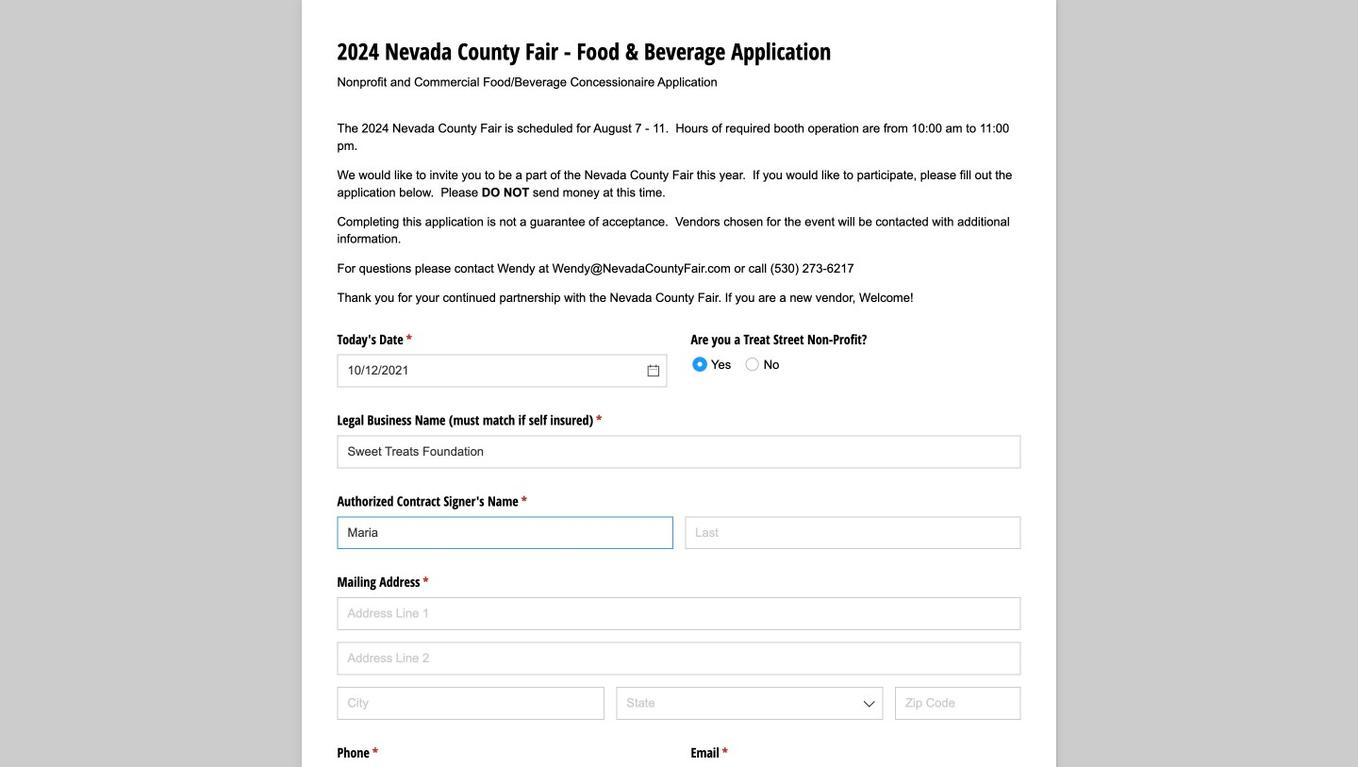 Task type: describe. For each thing, give the bounding box(es) containing it.
First text field
[[337, 516, 674, 549]]

City text field
[[337, 687, 605, 720]]

Address Line 2 text field
[[337, 642, 1022, 675]]

Address Line 1 text field
[[337, 597, 1022, 630]]

State text field
[[617, 687, 884, 720]]



Task type: locate. For each thing, give the bounding box(es) containing it.
None text field
[[337, 355, 668, 387]]

Last text field
[[685, 516, 1022, 549]]

None radio
[[687, 350, 744, 378], [739, 350, 780, 378], [687, 350, 744, 378], [739, 350, 780, 378]]

None text field
[[337, 435, 1022, 468]]

Zip Code text field
[[896, 687, 1022, 720]]



